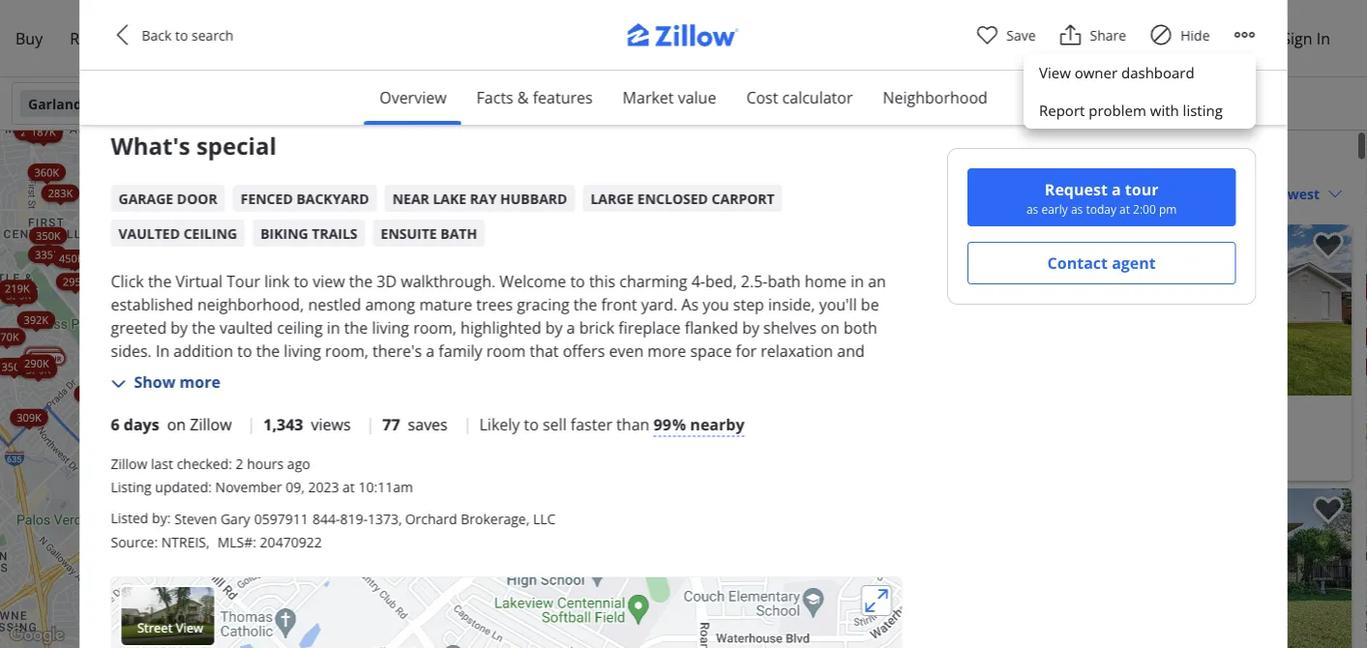 Task type: vqa. For each thing, say whether or not it's contained in the screenshot.
topmost 14
no



Task type: describe. For each thing, give the bounding box(es) containing it.
1 horizontal spatial 380k
[[346, 433, 371, 448]]

advertise link
[[1110, 16, 1205, 61]]

rentals
[[1043, 28, 1097, 48]]

0 vertical spatial 275k link
[[127, 340, 165, 357]]

real
[[769, 149, 809, 176]]

google image
[[5, 623, 69, 649]]

buy link
[[2, 16, 56, 61]]

1,343
[[264, 414, 303, 434]]

0 horizontal spatial 270k link
[[0, 328, 26, 346]]

1 vertical spatial 460k link
[[157, 233, 195, 251]]

property images, use arrow keys to navigate, image 1 of 9 group
[[657, 225, 1001, 396]]

near lake ray hubbard list item
[[385, 185, 575, 212]]

1 vertical spatial 620k link
[[335, 486, 388, 504]]

350k link down 519k link
[[219, 325, 257, 342]]

1 horizontal spatial view
[[1040, 63, 1071, 83]]

a for report
[[587, 637, 592, 648]]

property images, use arrow keys to navigate, image 1 of 27 group
[[1009, 225, 1352, 400]]

275k inside new 275k
[[141, 461, 166, 475]]

1 vertical spatial 550k
[[237, 218, 262, 232]]

10:11am
[[359, 478, 413, 496]]

enclosed
[[638, 189, 709, 207]]

with
[[1151, 100, 1180, 120]]

300k for the middle 300k 'link'
[[191, 415, 215, 430]]

6 days on zillow
[[111, 414, 232, 434]]

more
[[180, 372, 221, 392]]

owner
[[1075, 63, 1118, 83]]

299k link
[[174, 390, 213, 408]]

view inside button
[[176, 619, 203, 637]]

updated:
[[155, 478, 212, 496]]

510k for 510k 675k
[[233, 293, 258, 308]]

548k link
[[355, 493, 409, 511]]

625k
[[304, 348, 329, 363]]

hide
[[1181, 26, 1211, 44]]

1 vertical spatial 375k link
[[131, 441, 169, 458]]

350k link down 392k link
[[0, 358, 33, 376]]

0 vertical spatial 295k link
[[56, 273, 94, 291]]

new for 25
[[412, 485, 434, 500]]

1 horizontal spatial 295k link
[[141, 372, 180, 390]]

2 horizontal spatial 300k link
[[321, 324, 359, 341]]

569k link
[[136, 171, 175, 189]]

door
[[177, 189, 218, 207]]

3d inside '219k 3d tour 325k'
[[29, 350, 38, 359]]

233k
[[478, 364, 502, 378]]

539k
[[263, 406, 288, 420]]

1 vertical spatial 520k link
[[214, 204, 253, 222]]

1 horizontal spatial 375k
[[449, 406, 474, 421]]

1 horizontal spatial 620k
[[357, 488, 382, 502]]

early
[[1042, 201, 1069, 217]]

0 vertical spatial 140k
[[495, 299, 519, 314]]

large
[[591, 189, 634, 207]]

4 units
[[518, 336, 551, 351]]

580k
[[241, 357, 265, 371]]

cost
[[747, 87, 779, 108]]

368k link
[[119, 232, 158, 250]]

save this home image
[[1314, 497, 1345, 525]]

backyard
[[297, 189, 369, 207]]

299k
[[181, 392, 206, 406]]

530k link
[[346, 484, 400, 501]]

hubbard
[[501, 189, 568, 207]]

450k link
[[52, 250, 91, 267]]

429k link
[[396, 352, 450, 369]]

advertise
[[1124, 28, 1191, 48]]

529k link
[[350, 493, 404, 510]]

1 horizontal spatial 520k
[[221, 206, 246, 220]]

street view button
[[121, 587, 214, 646]]

490k link
[[178, 233, 216, 250]]

1 horizontal spatial 295k
[[148, 374, 173, 388]]

410k 539k
[[101, 390, 288, 420]]

| for | likely to sell faster than 99 % nearby
[[463, 414, 472, 434]]

429k
[[419, 353, 443, 368]]

325k inside '219k 3d tour 325k'
[[23, 358, 48, 373]]

0 horizontal spatial 375k
[[138, 442, 163, 457]]

20470922
[[260, 533, 322, 551]]

garage door list item
[[111, 185, 225, 212]]

350k inside '350k 200k 275k'
[[225, 326, 250, 341]]

625k link
[[297, 347, 336, 364]]

neighborhood button
[[868, 71, 1004, 125]]

1 vertical spatial 499k link
[[342, 489, 396, 507]]

terms of use
[[488, 637, 544, 648]]

235k link
[[289, 344, 328, 362]]

price cut: $30,000 (nov 8)
[[1024, 234, 1168, 250]]

1 horizontal spatial 400k
[[354, 316, 379, 330]]

0 vertical spatial 400k
[[121, 184, 146, 199]]

1 horizontal spatial 270k link
[[471, 360, 509, 377]]

& inside button
[[518, 87, 529, 108]]

09,
[[286, 478, 305, 496]]

ago
[[287, 455, 310, 473]]

0 horizontal spatial 285k
[[141, 366, 166, 381]]

0 horizontal spatial 520k
[[142, 185, 166, 199]]

360k link
[[28, 164, 66, 181]]

1 vertical spatial 510k link
[[348, 483, 402, 501]]

chevron right image inside the "main" navigation
[[262, 194, 285, 217]]

insights tags list
[[111, 177, 903, 247]]

report for report a map error
[[556, 637, 585, 648]]

chevron right image
[[1319, 299, 1343, 322]]

170k
[[506, 326, 531, 340]]

steven
[[175, 510, 217, 528]]

0 horizontal spatial chevron left image
[[111, 23, 134, 46]]

garland for garland tx
[[28, 94, 82, 113]]

chevron right image inside the property images, use arrow keys to navigate, image 1 of 32 group
[[1319, 563, 1343, 586]]

0 vertical spatial 400k link
[[114, 183, 152, 200]]

show more button
[[111, 371, 221, 394]]

310k for 310k 140k
[[345, 311, 370, 326]]

2 vertical spatial 325k link
[[74, 385, 112, 403]]

show more
[[134, 372, 221, 392]]

0 vertical spatial 310k link
[[338, 310, 377, 327]]

estate
[[814, 149, 872, 176]]

410k for 410k
[[368, 341, 393, 356]]

1 vertical spatial ,
[[206, 533, 210, 551]]

1 vertical spatial 499k
[[365, 491, 389, 505]]

389k
[[402, 342, 427, 356]]

facts & features button
[[461, 71, 609, 125]]

2013 westshore dr, garland, tx 75043 image
[[1009, 225, 1352, 396]]

chevron left image for $275,000
[[667, 299, 690, 322]]

0 vertical spatial 550k
[[197, 151, 222, 166]]

biking trails list item
[[253, 220, 365, 247]]

1 vertical spatial 285k link
[[134, 365, 173, 382]]

keyboard
[[275, 637, 316, 648]]

2 vertical spatial chevron down image
[[546, 608, 560, 621]]

fenced
[[241, 189, 293, 207]]

listed status list
[[111, 413, 903, 437]]

tour inside '219k 3d tour 325k'
[[40, 350, 59, 359]]

than
[[617, 414, 650, 434]]

back
[[142, 26, 172, 44]]

290k
[[24, 356, 49, 371]]

view owner dashboard
[[1040, 63, 1195, 83]]

1 vertical spatial 325k link
[[164, 291, 202, 308]]

skip link list tab list
[[364, 71, 1004, 126]]

chevron left image
[[667, 563, 690, 586]]

350k for 350k link underneath 392k link
[[2, 360, 26, 374]]

2 save this home image from the left
[[1314, 232, 1345, 261]]

675k link
[[363, 302, 401, 319]]

0 vertical spatial 375k link
[[442, 405, 481, 422]]

350k link down 415k
[[81, 268, 120, 285]]

neighborhood
[[883, 87, 988, 108]]

listed by: steven gary 0597911 844-819-1373 , orchard brokerage, llc source: ntreis , mls#: 20470922
[[111, 509, 556, 551]]

at inside request a tour as early as today at 2:00 pm
[[1120, 201, 1131, 217]]

529k
[[372, 494, 397, 509]]

0 vertical spatial 285k link
[[274, 337, 312, 354]]

700k
[[289, 311, 314, 326]]

vaulted ceiling
[[119, 224, 237, 242]]

zillow inside zillow last checked:  2 hours ago listing updated: november 09, 2023 at 10:11am
[[111, 455, 148, 473]]

1 save this home image from the left
[[962, 232, 993, 261]]

2 horizontal spatial 295k link
[[236, 468, 275, 485]]

309k
[[17, 411, 41, 425]]

listing
[[1184, 100, 1223, 120]]

580k link
[[234, 355, 272, 373]]

1 horizontal spatial 285k
[[281, 338, 306, 353]]

a for request
[[1112, 179, 1122, 200]]

home image
[[23, 102, 66, 144]]

map
[[594, 637, 614, 648]]

data
[[392, 637, 411, 648]]

fenced backyard list item
[[233, 185, 377, 212]]

request
[[1045, 179, 1108, 200]]

0 horizontal spatial 380k link
[[87, 374, 125, 392]]

saves
[[408, 414, 448, 434]]

698k link
[[222, 266, 261, 283]]

brokerage,
[[461, 510, 530, 528]]

0 vertical spatial 520k link
[[135, 183, 173, 201]]

219k 3d tour 325k
[[5, 281, 59, 373]]

ray
[[470, 189, 497, 207]]

3 for 3 ba
[[714, 429, 722, 448]]

manage rentals
[[982, 28, 1097, 48]]

1 vertical spatial 275k link
[[108, 456, 146, 474]]

430k
[[223, 208, 248, 222]]

at inside zillow last checked:  2 hours ago listing updated: november 09, 2023 at 10:11am
[[343, 478, 355, 496]]

property images, use arrow keys to navigate, image 1 of 33 group
[[657, 489, 1001, 649]]

325k for bottommost "325k" link
[[81, 387, 106, 401]]

420k link
[[180, 130, 218, 148]]

3 ba
[[714, 429, 741, 448]]

1 horizontal spatial 300k link
[[184, 414, 222, 431]]

1014 goldenrod dr, garland, tx 75043 image
[[1009, 489, 1352, 649]]

1 vertical spatial 310k link
[[365, 436, 403, 453]]

last
[[151, 455, 173, 473]]

0 vertical spatial 360k
[[34, 165, 59, 180]]

large enclosed carport list item
[[583, 185, 783, 212]]

325k for topmost "325k" link
[[31, 127, 56, 141]]

map data ©2023 google
[[371, 637, 476, 648]]

0 vertical spatial 380k
[[94, 376, 119, 390]]

0 vertical spatial 460k link
[[120, 184, 158, 202]]

290k link
[[18, 355, 56, 372]]

1 horizontal spatial 410k link
[[361, 340, 400, 357]]

chevron down image inside filters element
[[511, 96, 527, 111]]

| 1,343 views
[[247, 414, 351, 434]]

checked:
[[177, 455, 232, 473]]



Task type: locate. For each thing, give the bounding box(es) containing it.
lake
[[433, 189, 467, 207]]

350k link up 335k
[[29, 227, 67, 245]]

350k for 350k link over 335k
[[36, 229, 61, 243]]

listing
[[111, 478, 152, 496]]

2.20m
[[96, 195, 126, 209]]

tx left the real
[[741, 149, 764, 176]]

units right the 5 at left
[[545, 313, 570, 328]]

tour
[[40, 350, 59, 359], [42, 354, 61, 364]]

0597911
[[254, 510, 309, 528]]

460k
[[127, 186, 151, 200], [163, 235, 188, 249]]

garland for garland tx real estate & homes for sale
[[661, 149, 736, 176]]

430k link
[[216, 206, 255, 224]]

310k down 77
[[371, 437, 396, 452]]

views
[[311, 414, 351, 434]]

minus image
[[595, 602, 615, 622]]

units for 4 units
[[527, 336, 551, 351]]

2 horizontal spatial 325k link
[[164, 291, 202, 308]]

520k
[[142, 185, 166, 199], [221, 206, 246, 220]]

285k link left the more
[[134, 365, 173, 382]]

garland
[[28, 94, 82, 113], [661, 149, 736, 176]]

expand image
[[861, 585, 892, 616]]

320k left saves on the left bottom of the page
[[374, 429, 398, 444]]

350k down 415k link
[[88, 269, 113, 284]]

465k
[[140, 269, 164, 284]]

a inside request a tour as early as today at 2:00 pm
[[1112, 179, 1122, 200]]

0 horizontal spatial at
[[343, 478, 355, 496]]

489k link
[[397, 351, 451, 368]]

0 horizontal spatial 315k link
[[223, 360, 261, 378]]

350k for 350k link underneath 415k
[[88, 269, 113, 284]]

1 vertical spatial 460k
[[163, 235, 188, 249]]

heart image
[[976, 23, 999, 46]]

270k down the 200k link
[[478, 361, 502, 376]]

0 vertical spatial 620k
[[227, 284, 252, 299]]

2 vertical spatial 300k link
[[184, 414, 222, 431]]

375k link down 233k link
[[442, 405, 481, 422]]

675k
[[370, 303, 394, 318]]

new down garage door
[[157, 209, 173, 218]]

report down owner
[[1040, 100, 1086, 120]]

| likely to sell faster than 99 % nearby
[[463, 414, 745, 434]]

295k link down 415k link
[[56, 273, 94, 291]]

report for report problem with listing
[[1040, 100, 1086, 120]]

0 vertical spatial 499k
[[154, 198, 179, 213]]

as left early
[[1027, 201, 1039, 217]]

chevron down image
[[511, 96, 527, 111], [1328, 186, 1344, 202], [546, 608, 560, 621]]

310k 140k
[[345, 311, 536, 331]]

1 vertical spatial 400k
[[354, 316, 379, 330]]

1 horizontal spatial ,
[[399, 510, 402, 528]]

410k inside 410k 539k
[[101, 390, 126, 405]]

0 vertical spatial 520k
[[142, 185, 166, 199]]

loans
[[230, 28, 273, 48]]

chevron down image inside show more button
[[111, 376, 126, 392]]

1 horizontal spatial 510k link
[[348, 483, 402, 501]]

garland up 145 results
[[661, 149, 736, 176]]

0 horizontal spatial 499k
[[154, 198, 179, 213]]

320k inside the 3d tour 320k
[[26, 363, 51, 377]]

chevron left image
[[111, 23, 134, 46], [667, 299, 690, 322], [1018, 299, 1042, 322]]

homes inside main content
[[896, 149, 962, 176]]

1 as from the left
[[1027, 201, 1039, 217]]

2 | from the left
[[366, 414, 375, 434]]

3d tour 320k
[[26, 354, 61, 377]]

(nov
[[1127, 234, 1155, 250]]

new inside new 360k
[[267, 339, 283, 348]]

zillow logo image
[[606, 23, 761, 57]]

on
[[167, 414, 186, 434]]

0 vertical spatial ,
[[399, 510, 402, 528]]

ntreis
[[161, 533, 206, 551]]

350k 200k 275k
[[134, 326, 526, 356]]

1 vertical spatial view
[[176, 619, 203, 637]]

270k down 392k link
[[0, 330, 19, 344]]

to right 'back'
[[175, 26, 188, 44]]

2 vertical spatial new
[[161, 452, 176, 462]]

2 vertical spatial 295k
[[243, 469, 268, 484]]

275k link down 305k
[[127, 340, 165, 357]]

new up 580k link at the left bottom of page
[[267, 339, 283, 348]]

1 vertical spatial 295k
[[148, 374, 173, 388]]

300k for the rightmost 300k 'link'
[[328, 325, 352, 340]]

filters element
[[0, 77, 1368, 131]]

380k link up 6
[[87, 374, 125, 392]]

275k inside '350k 200k 275k'
[[134, 341, 159, 356]]

chevron left image inside property images, use arrow keys to navigate, image 1 of 27 group
[[1018, 299, 1042, 322]]

520k link
[[135, 183, 173, 201], [214, 204, 253, 222]]

home loans link
[[169, 16, 287, 61]]

3d inside the 3d tour 320k
[[32, 354, 41, 364]]

0 horizontal spatial 3
[[665, 429, 673, 448]]

2 horizontal spatial 295k
[[243, 469, 268, 484]]

save this home image
[[962, 232, 993, 261], [1314, 232, 1345, 261]]

ensuite bath list item
[[373, 220, 485, 247]]

homes for 25 new homes
[[437, 485, 472, 500]]

units right 4
[[527, 336, 551, 351]]

375k down the days
[[138, 442, 163, 457]]

problem
[[1089, 100, 1147, 120]]

275k link
[[127, 340, 165, 357], [108, 456, 146, 474]]

keyboard shortcuts
[[275, 637, 359, 648]]

300k link down 465k
[[105, 305, 143, 322]]

0 horizontal spatial to
[[175, 26, 188, 44]]

property images, use arrow keys to navigate, image 1 of 32 group
[[1009, 489, 1352, 649]]

llc
[[533, 510, 556, 528]]

zillow inside listed status list
[[190, 414, 232, 434]]

vaulted
[[119, 224, 180, 242]]

550k down fenced
[[237, 218, 262, 232]]

375k right saves on the left bottom of the page
[[449, 406, 474, 421]]

1 vertical spatial 270k
[[478, 361, 502, 376]]

main content containing garland tx real estate & homes for sale
[[642, 131, 1368, 649]]

310k inside "310k 140k"
[[345, 311, 370, 326]]

1 vertical spatial 410k link
[[94, 389, 133, 406]]

tx inside filters element
[[86, 94, 102, 113]]

1 vertical spatial 400k link
[[347, 314, 386, 332]]

report inside button
[[1040, 100, 1086, 120]]

0 vertical spatial 270k link
[[0, 328, 26, 346]]

325k for the middle "325k" link
[[171, 292, 196, 307]]

0 vertical spatial 325k link
[[24, 125, 63, 143]]

0 vertical spatial 300k link
[[105, 305, 143, 322]]

gary
[[221, 510, 250, 528]]

4 units link
[[496, 335, 558, 352]]

1 vertical spatial to
[[524, 414, 539, 434]]

200k link
[[495, 335, 533, 352]]

550k down 420k 'link'
[[197, 151, 222, 166]]

garland inside filters element
[[28, 94, 82, 113]]

270k link down the 200k link
[[471, 360, 509, 377]]

3
[[665, 429, 673, 448], [714, 429, 722, 448]]

2 horizontal spatial |
[[463, 414, 472, 434]]

0 vertical spatial units
[[545, 313, 570, 328]]

shortcuts
[[318, 637, 359, 648]]

in
[[1317, 28, 1331, 48]]

320k up the 309k
[[26, 363, 51, 377]]

to inside listed status list
[[524, 414, 539, 434]]

to left sell
[[524, 414, 539, 434]]

new for 436k
[[157, 209, 173, 218]]

0 vertical spatial 499k link
[[148, 197, 186, 214]]

save this home image left the price
[[962, 232, 993, 261]]

zestimate
[[222, 40, 293, 60]]

| for | 1,343 views
[[247, 414, 256, 434]]

share image
[[1060, 23, 1083, 46]]

335k link
[[28, 246, 67, 263]]

tx right the home icon on the left top of page
[[86, 94, 102, 113]]

3.20m
[[350, 427, 381, 442]]

, down 548k
[[399, 510, 402, 528]]

zillow up listing
[[111, 455, 148, 473]]

285k link down '700k'
[[274, 337, 312, 354]]

nearby
[[691, 414, 745, 434]]

save this home image up chevron right icon on the top right of the page
[[1314, 232, 1345, 261]]

value
[[678, 87, 717, 108]]

410k up 13
[[368, 341, 393, 356]]

350k down 519k link
[[225, 326, 250, 341]]

0 horizontal spatial zillow
[[111, 455, 148, 473]]

new down 6 days on zillow
[[161, 452, 176, 462]]

homes for 13 new homes
[[426, 356, 461, 371]]

1 horizontal spatial 520k link
[[214, 204, 253, 222]]

320k
[[6, 288, 31, 303], [26, 363, 51, 377], [374, 429, 398, 444], [286, 467, 311, 481], [238, 476, 263, 491]]

cut:
[[1056, 234, 1078, 250]]

546 briarcliff dr, garland, tx 75043 image
[[657, 225, 1001, 396]]

295k link left the "09,"
[[236, 468, 275, 485]]

3 left ba
[[714, 429, 722, 448]]

0 horizontal spatial 550k link
[[190, 150, 229, 167]]

at right 2023
[[343, 478, 355, 496]]

vaulted ceiling list item
[[111, 220, 245, 247]]

1 vertical spatial at
[[343, 478, 355, 496]]

map
[[371, 637, 390, 648]]

main navigation
[[0, 0, 1368, 319]]

449k link
[[149, 447, 188, 464]]

rent
[[70, 28, 103, 48]]

360k up 283k link
[[34, 165, 59, 180]]

manage
[[982, 28, 1039, 48]]

chevron right image
[[262, 194, 285, 217], [968, 299, 991, 322], [1319, 563, 1343, 586]]

310k up '350k 200k 275k'
[[345, 311, 370, 326]]

main content
[[642, 131, 1368, 649]]

0 horizontal spatial 310k
[[345, 311, 370, 326]]

manage rentals link
[[968, 16, 1110, 61]]

, down steven
[[206, 533, 210, 551]]

500k
[[372, 496, 397, 510]]

1 vertical spatial a
[[587, 637, 592, 648]]

ensuite bath
[[381, 224, 477, 242]]

chevron down image
[[388, 96, 403, 111], [693, 96, 708, 111], [843, 96, 859, 111], [961, 96, 976, 111], [111, 376, 126, 392]]

1 vertical spatial chevron down image
[[1328, 186, 1344, 202]]

365k
[[136, 209, 160, 224]]

3 for 3 bds
[[665, 429, 673, 448]]

0 horizontal spatial 460k
[[127, 186, 151, 200]]

1 horizontal spatial 375k link
[[442, 405, 481, 422]]

25 new homes
[[397, 485, 472, 500]]

275k link up listing
[[108, 456, 146, 474]]

315k for the leftmost 315k link
[[229, 362, 254, 376]]

| left '539k'
[[247, 414, 256, 434]]

hoa image
[[656, 37, 677, 58]]

new inside new 275k
[[161, 452, 176, 462]]

0 vertical spatial 460k
[[127, 186, 151, 200]]

1 horizontal spatial as
[[1072, 201, 1084, 217]]

460k link
[[120, 184, 158, 202], [157, 233, 195, 251]]

380k left 77
[[346, 433, 371, 448]]

510k link
[[226, 292, 265, 309], [348, 483, 402, 501]]

450k
[[59, 251, 84, 266]]

sell link
[[117, 16, 169, 61]]

2 3 from the left
[[714, 429, 722, 448]]

1 horizontal spatial 310k
[[371, 437, 396, 452]]

sign in
[[1283, 28, 1331, 48]]

1 horizontal spatial garland
[[661, 149, 736, 176]]

285k left the more
[[141, 366, 166, 381]]

300k link up 625k link
[[321, 324, 359, 341]]

0 horizontal spatial report
[[556, 637, 585, 648]]

new inside new 436k
[[157, 209, 173, 218]]

295k link up 299k link
[[141, 372, 180, 390]]

report left map
[[556, 637, 585, 648]]

0 horizontal spatial save this home image
[[962, 232, 993, 261]]

360k inside new 360k
[[248, 348, 272, 362]]

1 horizontal spatial 620k link
[[335, 486, 388, 504]]

410k link
[[361, 340, 400, 357], [94, 389, 133, 406]]

0 vertical spatial a
[[1112, 179, 1122, 200]]

| left likely
[[463, 414, 472, 434]]

315k for rightmost 315k link
[[291, 347, 316, 361]]

1 | from the left
[[247, 414, 256, 434]]

510k for 510k
[[370, 485, 395, 499]]

garland up "187k" in the top left of the page
[[28, 94, 82, 113]]

help
[[1220, 28, 1254, 48]]

0 horizontal spatial |
[[247, 414, 256, 434]]

tx inside main content
[[741, 149, 764, 176]]

0 horizontal spatial 499k link
[[148, 197, 186, 214]]

garage
[[119, 189, 173, 207]]

1 vertical spatial 295k link
[[141, 372, 180, 390]]

0 horizontal spatial 300k link
[[105, 305, 143, 322]]

360k left 235k
[[248, 348, 272, 362]]

0 vertical spatial &
[[518, 87, 529, 108]]

& right the estate at the right top of page
[[877, 149, 891, 176]]

300k for 300k 'link' to the top
[[112, 306, 137, 321]]

ba
[[725, 429, 741, 448]]

1 horizontal spatial 270k
[[478, 361, 502, 376]]

$-
[[685, 37, 699, 58]]

units for 5 units
[[545, 313, 570, 328]]

| left 77
[[366, 414, 375, 434]]

0 vertical spatial 510k link
[[226, 292, 265, 309]]

1 vertical spatial 300k
[[328, 325, 352, 340]]

5 units link
[[514, 312, 576, 329]]

0 vertical spatial zillow
[[190, 414, 232, 434]]

410k for 410k 539k
[[101, 390, 126, 405]]

1 vertical spatial 550k link
[[230, 216, 269, 234]]

320k down 2
[[238, 476, 263, 491]]

410k link left 389k
[[361, 340, 400, 357]]

0 horizontal spatial 410k link
[[94, 389, 133, 406]]

hide image
[[1150, 23, 1173, 46]]

2 as from the left
[[1072, 201, 1084, 217]]

0 vertical spatial 270k
[[0, 330, 19, 344]]

0 vertical spatial 295k
[[63, 275, 88, 289]]

375k link down the days
[[131, 441, 169, 458]]

3310 oak hill dr, garland, tx 75043 image
[[657, 489, 1001, 649]]

1 horizontal spatial 550k link
[[230, 216, 269, 234]]

460k for 460k link to the bottom
[[163, 235, 188, 249]]

at left 2:00 at the right of the page
[[1120, 201, 1131, 217]]

1 vertical spatial 380k
[[346, 433, 371, 448]]

sell
[[543, 414, 567, 434]]

faster
[[571, 414, 613, 434]]

a left map
[[587, 637, 592, 648]]

273k link
[[14, 123, 52, 140]]

0 horizontal spatial 620k link
[[220, 283, 259, 300]]

4
[[518, 336, 524, 351]]

0 horizontal spatial chevron right image
[[262, 194, 285, 217]]

380k link left 77
[[340, 432, 378, 449]]

300k link down 299k
[[184, 414, 222, 431]]

310k inside 'link'
[[371, 437, 396, 452]]

1 horizontal spatial a
[[1112, 179, 1122, 200]]

310k for 310k
[[371, 437, 396, 452]]

1 vertical spatial 360k
[[248, 348, 272, 362]]

757k link
[[235, 275, 273, 293]]

0 horizontal spatial 380k
[[94, 376, 119, 390]]

tx for garland tx real estate & homes for sale
[[741, 149, 764, 176]]

new 360k
[[248, 339, 283, 362]]

3.20m link
[[343, 426, 387, 443]]

0 vertical spatial garland
[[28, 94, 82, 113]]

2 vertical spatial homes
[[437, 485, 472, 500]]

1 horizontal spatial at
[[1120, 201, 1131, 217]]

2 horizontal spatial chevron left image
[[1018, 299, 1042, 322]]

new for 360k
[[267, 339, 283, 348]]

1 vertical spatial 380k link
[[340, 432, 378, 449]]

chevron right image inside property images, use arrow keys to navigate, image 1 of 9 group
[[968, 299, 991, 322]]

view down rentals
[[1040, 63, 1071, 83]]

new
[[157, 209, 173, 218], [267, 339, 283, 348], [161, 452, 176, 462]]

zillow last checked:  2 hours ago listing updated: november 09, 2023 at 10:11am
[[111, 455, 413, 496]]

1 vertical spatial zillow
[[111, 455, 148, 473]]

494k link
[[345, 489, 399, 507]]

2.65m
[[510, 322, 540, 337]]

3 | from the left
[[463, 414, 472, 434]]

145 results
[[661, 184, 733, 202]]

1 horizontal spatial tx
[[741, 149, 764, 176]]

map region
[[0, 0, 748, 649]]

380k up 6
[[94, 376, 119, 390]]

3 left bds
[[665, 429, 673, 448]]

410k link up 6
[[94, 389, 133, 406]]

1 horizontal spatial |
[[366, 414, 375, 434]]

sale
[[1002, 149, 1041, 176]]

510k inside 510k 675k
[[233, 293, 258, 308]]

1 3 from the left
[[665, 429, 673, 448]]

320k up 392k link
[[6, 288, 31, 303]]

as down request
[[1072, 201, 1084, 217]]

0 vertical spatial at
[[1120, 201, 1131, 217]]

zillow logo image
[[122, 37, 144, 58]]

terms
[[488, 637, 515, 648]]

& right facts on the top of page
[[518, 87, 529, 108]]

270k link down 392k on the left
[[0, 328, 26, 346]]

chevron left image for price cut:
[[1018, 299, 1042, 322]]

a up today
[[1112, 179, 1122, 200]]

350k down 392k link
[[2, 360, 26, 374]]

1373
[[368, 510, 399, 528]]

550k link
[[190, 150, 229, 167], [230, 216, 269, 234]]

link
[[301, 372, 347, 398]]

| for | 77 saves
[[366, 414, 375, 434]]

tour inside the 3d tour 320k
[[42, 354, 61, 364]]

1 vertical spatial report
[[556, 637, 585, 648]]

bath
[[441, 224, 477, 242]]

350k up 335k
[[36, 229, 61, 243]]

1 horizontal spatial 315k
[[291, 347, 316, 361]]

new for 13
[[401, 356, 423, 371]]

garland inside main content
[[661, 149, 736, 176]]

2 vertical spatial 295k link
[[236, 468, 275, 485]]

1 vertical spatial 140k
[[511, 317, 536, 331]]

share
[[1091, 26, 1127, 44]]

0 horizontal spatial 270k
[[0, 330, 19, 344]]

309k link
[[10, 409, 48, 427]]

zillow down 299k
[[190, 414, 232, 434]]

620k link
[[220, 283, 259, 300], [335, 486, 388, 504]]

410k up 6
[[101, 390, 126, 405]]

219k link
[[0, 280, 36, 297]]

320k right hours
[[286, 467, 311, 481]]

more image
[[1234, 23, 1257, 46]]

285k down '700k'
[[281, 338, 306, 353]]

0 horizontal spatial 360k
[[34, 165, 59, 180]]

new for 275k
[[161, 452, 176, 462]]

view
[[1040, 63, 1071, 83], [176, 619, 203, 637]]

1 horizontal spatial &
[[877, 149, 891, 176]]

550k link down 420k 'link'
[[190, 150, 229, 167]]

1 horizontal spatial 400k link
[[347, 314, 386, 332]]

tx for garland tx
[[86, 94, 102, 113]]

140k inside "310k 140k"
[[511, 317, 536, 331]]

view right street
[[176, 619, 203, 637]]

460k for the topmost 460k link
[[127, 186, 151, 200]]

1 horizontal spatial 315k link
[[285, 345, 323, 363]]

5 units
[[536, 313, 570, 328]]

1 horizontal spatial chevron right image
[[968, 299, 991, 322]]

550k link down fenced
[[230, 216, 269, 234]]



